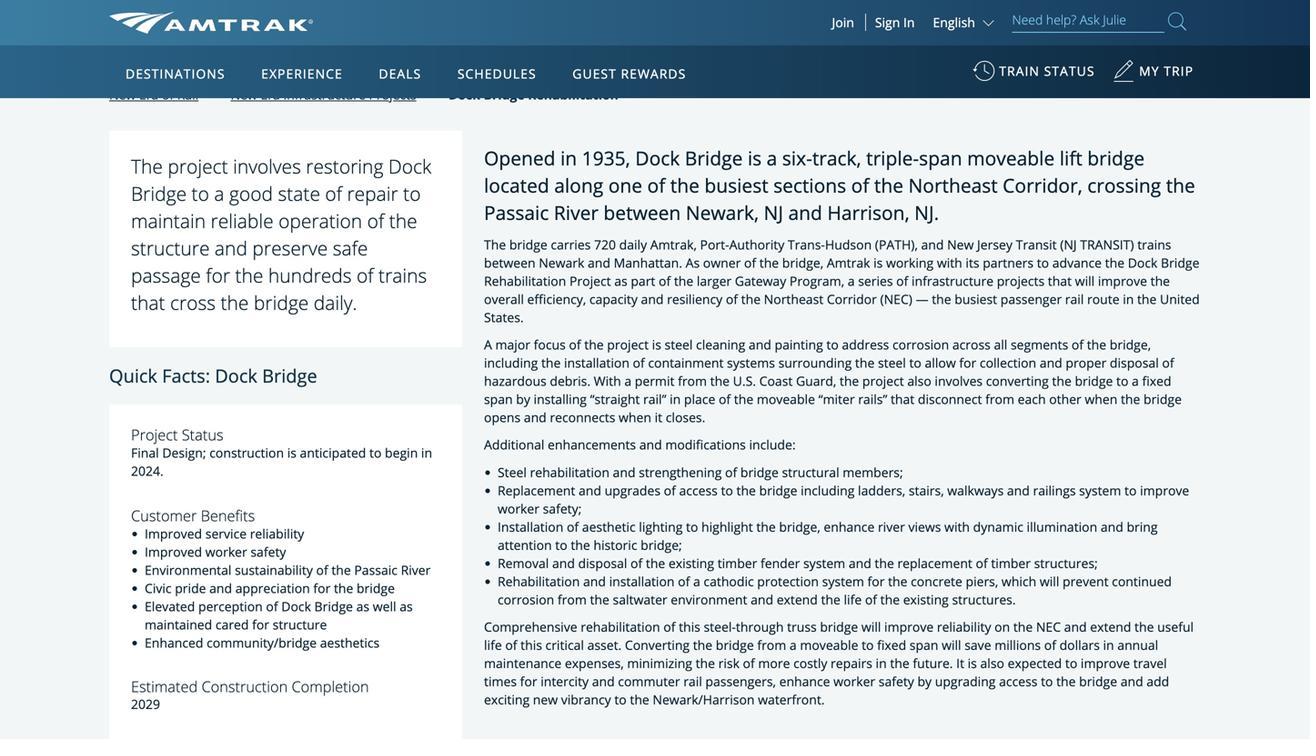 Task type: vqa. For each thing, say whether or not it's contained in the screenshot.
the bottommost corrosion
yes



Task type: describe. For each thing, give the bounding box(es) containing it.
corrosion inside a major focus of the project is steel cleaning and painting to address corrosion across all segments of the bridge, including the installation of containment systems surrounding the steel to allow for collection and proper disposal of hazardous debris. with a permit from the u.s. coast guard, the project also involves converting the bridge to a fixed span by installing "straight rail" in place of the moveable "miter rails" that disconnect from each other when the bridge opens and reconnects when it closes.
[[893, 336, 949, 354]]

river inside customer benefits improved service reliability improved worker safety environmental sustainability of the passaic river civic pride and appreciation for the bridge elevated perception of dock bridge as well as maintained cared for structure enhanced community/bridge aesthetics
[[401, 562, 431, 579]]

and left replacement
[[849, 555, 871, 572]]

reliable
[[211, 208, 274, 234]]

the down address at top
[[855, 355, 875, 372]]

of up piers,
[[976, 555, 988, 572]]

is inside a major focus of the project is steel cleaning and painting to address corrosion across all segments of the bridge, including the installation of containment systems surrounding the steel to allow for collection and proper disposal of hazardous debris. with a permit from the u.s. coast guard, the project also involves converting the bridge to a fixed span by installing "straight rail" in place of the moveable "miter rails" that disconnect from each other when the bridge opens and reconnects when it closes.
[[652, 336, 661, 354]]

bridge inside opened in 1935, dock bridge is a six-track, triple-span moveable lift bridge located along one of the busiest sections of the northeast corridor, crossing the passaic river between newark, nj and harrison, nj.
[[685, 145, 743, 171]]

including inside a major focus of the project is steel cleaning and painting to address corrosion across all segments of the bridge, including the installation of containment systems surrounding the steel to allow for collection and proper disposal of hazardous debris. with a permit from the u.s. coast guard, the project also involves converting the bridge to a fixed span by installing "straight rail" in place of the moveable "miter rails" that disconnect from each other when the bridge opens and reconnects when it closes.
[[484, 355, 538, 372]]

life inside 'comprehensive rehabilitation of this steel-through truss bridge will improve reliability on the nec and extend the useful life of this critical asset. converting the bridge from a moveable to fixed span will save millions of dollars in annual maintenance expenses, minimizing the risk of more costly repairs in the future. it is also expected to improve travel times for intercity and commuter rail passengers, enhance worker safety by upgrading access to the bridge and add exciting new vibrancy to the newark/harrison waterfront.'
[[484, 637, 502, 654]]

status
[[1044, 62, 1095, 80]]

for inside 'comprehensive rehabilitation of this steel-through truss bridge will improve reliability on the nec and extend the useful life of this critical asset. converting the bridge from a moveable to fixed span will save millions of dollars in annual maintenance expenses, minimizing the risk of more costly repairs in the future. it is also expected to improve travel times for intercity and commuter rail passengers, enhance worker safety by upgrading access to the bridge and add exciting new vibrancy to the newark/harrison waterfront.'
[[520, 673, 537, 691]]

also inside a major focus of the project is steel cleaning and painting to address corrosion across all segments of the bridge, including the installation of containment systems surrounding the steel to allow for collection and proper disposal of hazardous debris. with a permit from the u.s. coast guard, the project also involves converting the bridge to a fixed span by installing "straight rail" in place of the moveable "miter rails" that disconnect from each other when the bridge opens and reconnects when it closes.
[[907, 373, 931, 390]]

to down expected
[[1041, 673, 1053, 691]]

dock right the 'facts:'
[[215, 364, 257, 389]]

the down 'u.s.' on the bottom of page
[[734, 391, 754, 408]]

of up repairs
[[865, 591, 877, 609]]

asset.
[[587, 637, 622, 654]]

the for the bridge carries 720 daily amtrak, port-authority trans-hudson (path), and new jersey transit (nj transit) trains between newark and manhattan. as owner of the bridge, amtrak is working with its partners to advance the dock bridge rehabilitation project as part of the larger gateway program, a series of infrastructure projects that will improve the overall efficiency, capacity and resiliency of the northeast corridor (nec) — the busiest passenger rail route in the united states.
[[484, 236, 506, 253]]

sign in button
[[875, 14, 915, 31]]

the down 'commuter'
[[630, 691, 649, 709]]

new for new era of rail
[[109, 86, 136, 103]]

also inside 'comprehensive rehabilitation of this steel-through truss bridge will improve reliability on the nec and extend the useful life of this critical asset. converting the bridge from a moveable to fixed span will save millions of dollars in annual maintenance expenses, minimizing the risk of more costly repairs in the future. it is also expected to improve travel times for intercity and commuter rail passengers, enhance worker safety by upgrading access to the bridge and add exciting new vibrancy to the newark/harrison waterfront.'
[[980, 655, 1004, 672]]

place
[[684, 391, 715, 408]]

and up working at right
[[921, 236, 944, 253]]

of down strengthening on the bottom of page
[[664, 482, 676, 499]]

travel
[[1133, 655, 1167, 672]]

bridge;
[[641, 537, 682, 554]]

bridge inside the bridge carries 720 daily amtrak, port-authority trans-hudson (path), and new jersey transit (nj transit) trains between newark and manhattan. as owner of the bridge, amtrak is working with its partners to advance the dock bridge rehabilitation project as part of the larger gateway program, a series of infrastructure projects that will improve the overall efficiency, capacity and resiliency of the northeast corridor (nec) — the busiest passenger rail route in the united states.
[[509, 236, 548, 253]]

community/bridge
[[207, 635, 317, 652]]

times
[[484, 673, 517, 691]]

newark/harrison
[[653, 691, 755, 709]]

quick
[[109, 364, 157, 389]]

good
[[229, 181, 273, 207]]

of right place
[[719, 391, 731, 408]]

as
[[686, 254, 700, 272]]

dock down 'schedules'
[[449, 86, 480, 103]]

the up with
[[584, 336, 604, 354]]

to right repair
[[403, 181, 421, 207]]

from inside 'comprehensive rehabilitation of this steel-through truss bridge will improve reliability on the nec and extend the useful life of this critical asset. converting the bridge from a moveable to fixed span will save millions of dollars in annual maintenance expenses, minimizing the risk of more costly repairs in the future. it is also expected to improve travel times for intercity and commuter rail passengers, enhance worker safety by upgrading access to the bridge and add exciting new vibrancy to the newark/harrison waterfront.'
[[757, 637, 786, 654]]

the up 'comprehensive rehabilitation of this steel-through truss bridge will improve reliability on the nec and extend the useful life of this critical asset. converting the bridge from a moveable to fixed span will save millions of dollars in annual maintenance expenses, minimizing the risk of more costly repairs in the future. it is also expected to improve travel times for intercity and commuter rail passengers, enhance worker safety by upgrading access to the bridge and add exciting new vibrancy to the newark/harrison waterfront.'
[[821, 591, 841, 609]]

united
[[1160, 291, 1200, 308]]

era for infrastructure
[[261, 86, 280, 103]]

corridor
[[827, 291, 877, 308]]

span inside opened in 1935, dock bridge is a six-track, triple-span moveable lift bridge located along one of the busiest sections of the northeast corridor, crossing the passaic river between newark, nj and harrison, nj.
[[919, 145, 962, 171]]

and inside opened in 1935, dock bridge is a six-track, triple-span moveable lift bridge located along one of the busiest sections of the northeast corridor, crossing the passaic river between newark, nj and harrison, nj.
[[788, 200, 822, 226]]

bridge, inside a major focus of the project is steel cleaning and painting to address corrosion across all segments of the bridge, including the installation of containment systems surrounding the steel to allow for collection and proper disposal of hazardous debris. with a permit from the u.s. coast guard, the project also involves converting the bridge to a fixed span by installing "straight rail" in place of the moveable "miter rails" that disconnect from each other when the bridge opens and reconnects when it closes.
[[1110, 336, 1151, 354]]

sign
[[875, 14, 900, 31]]

and up safety;
[[579, 482, 601, 499]]

search icon image
[[1168, 9, 1186, 34]]

rewards
[[621, 65, 686, 82]]

of down historic
[[631, 555, 643, 572]]

and left railings
[[1007, 482, 1030, 499]]

from down containment
[[678, 373, 707, 390]]

for inside steel rehabilitation and strengthening of bridge structural members; replacement and upgrades of access to the bridge including ladders, stairs, walkways and railings system to improve worker safety; installation of aesthetic lighting to highlight the bridge, enhance river views with dynamic illumination and bring attention to the historic bridge; removal and disposal of the existing timber fender system and the replacement of timber structures; rehabilitation and installation of a cathodic protection system for the concrete piers, which will prevent continued corrosion from the saltwater environment and extend the life of the existing structures.
[[868, 573, 885, 590]]

on
[[995, 619, 1010, 636]]

status
[[182, 425, 223, 446]]

bridge down 'schedules'
[[484, 86, 525, 103]]

environmental
[[145, 562, 231, 579]]

is inside the bridge carries 720 daily amtrak, port-authority trans-hudson (path), and new jersey transit (nj transit) trains between newark and manhattan. as owner of the bridge, amtrak is working with its partners to advance the dock bridge rehabilitation project as part of the larger gateway program, a series of infrastructure projects that will improve the overall efficiency, capacity and resiliency of the northeast corridor (nec) — the busiest passenger rail route in the united states.
[[874, 254, 883, 272]]

a inside opened in 1935, dock bridge is a six-track, triple-span moveable lift bridge located along one of the busiest sections of the northeast corridor, crossing the passaic river between newark, nj and harrison, nj.
[[767, 145, 777, 171]]

hazardous
[[484, 373, 547, 390]]

deals button
[[372, 48, 429, 99]]

of right risk
[[743, 655, 755, 672]]

new inside the bridge carries 720 daily amtrak, port-authority trans-hudson (path), and new jersey transit (nj transit) trains between newark and manhattan. as owner of the bridge, amtrak is working with its partners to advance the dock bridge rehabilitation project as part of the larger gateway program, a series of infrastructure projects that will improve the overall efficiency, capacity and resiliency of the northeast corridor (nec) — the busiest passenger rail route in the united states.
[[947, 236, 974, 253]]

span inside 'comprehensive rehabilitation of this steel-through truss bridge will improve reliability on the nec and extend the useful life of this critical asset. converting the bridge from a moveable to fixed span will save millions of dollars in annual maintenance expenses, minimizing the risk of more costly repairs in the future. it is also expected to improve travel times for intercity and commuter rail passengers, enhance worker safety by upgrading access to the bridge and add exciting new vibrancy to the newark/harrison waterfront.'
[[910, 637, 938, 654]]

1 horizontal spatial project
[[607, 336, 649, 354]]

new era infrastructure projects link
[[231, 86, 416, 103]]

a inside the project involves restoring dock bridge to a good state of repair to maintain reliable operation of the structure and preserve safe passage for the hundreds of trains that cross the bridge daily.
[[214, 181, 224, 207]]

enhance inside steel rehabilitation and strengthening of bridge structural members; replacement and upgrades of access to the bridge including ladders, stairs, walkways and railings system to improve worker safety; installation of aesthetic lighting to highlight the bridge, enhance river views with dynamic illumination and bring attention to the historic bridge; removal and disposal of the existing timber fender system and the replacement of timber structures; rehabilitation and installation of a cathodic protection system for the concrete piers, which will prevent continued corrosion from the saltwater environment and extend the life of the existing structures.
[[824, 518, 875, 536]]

extend inside 'comprehensive rehabilitation of this steel-through truss bridge will improve reliability on the nec and extend the useful life of this critical asset. converting the bridge from a moveable to fixed span will save millions of dollars in annual maintenance expenses, minimizing the risk of more costly repairs in the future. it is also expected to improve travel times for intercity and commuter rail passengers, enhance worker safety by upgrading access to the bridge and add exciting new vibrancy to the newark/harrison waterfront.'
[[1090, 619, 1131, 636]]

in right repairs
[[876, 655, 887, 672]]

english
[[933, 14, 975, 31]]

bridge, inside steel rehabilitation and strengthening of bridge structural members; replacement and upgrades of access to the bridge including ladders, stairs, walkways and railings system to improve worker safety; installation of aesthetic lighting to highlight the bridge, enhance river views with dynamic illumination and bring attention to the historic bridge; removal and disposal of the existing timber fender system and the replacement of timber structures; rehabilitation and installation of a cathodic protection system for the concrete piers, which will prevent continued corrosion from the saltwater environment and extend the life of the existing structures.
[[779, 518, 820, 536]]

working
[[886, 254, 934, 272]]

project inside project status final design; construction is anticipated to begin in 2024.
[[131, 425, 178, 446]]

of right sustainability
[[316, 562, 328, 579]]

state
[[278, 181, 320, 207]]

"miter
[[818, 391, 855, 408]]

improve inside steel rehabilitation and strengthening of bridge structural members; replacement and upgrades of access to the bridge including ladders, stairs, walkways and railings system to improve worker safety; installation of aesthetic lighting to highlight the bridge, enhance river views with dynamic illumination and bring attention to the historic bridge; removal and disposal of the existing timber fender system and the replacement of timber structures; rehabilitation and installation of a cathodic protection system for the concrete piers, which will prevent continued corrosion from the saltwater environment and extend the life of the existing structures.
[[1140, 482, 1189, 499]]

facts:
[[162, 364, 210, 389]]

worker inside 'comprehensive rehabilitation of this steel-through truss bridge will improve reliability on the nec and extend the useful life of this critical asset. converting the bridge from a moveable to fixed span will save millions of dollars in annual maintenance expenses, minimizing the risk of more costly repairs in the future. it is also expected to improve travel times for intercity and commuter rail passengers, enhance worker safety by upgrading access to the bridge and add exciting new vibrancy to the newark/harrison waterfront.'
[[834, 673, 875, 691]]

worker inside steel rehabilitation and strengthening of bridge structural members; replacement and upgrades of access to the bridge including ladders, stairs, walkways and railings system to improve worker safety; installation of aesthetic lighting to highlight the bridge, enhance river views with dynamic illumination and bring attention to the historic bridge; removal and disposal of the existing timber fender system and the replacement of timber structures; rehabilitation and installation of a cathodic protection system for the concrete piers, which will prevent continued corrosion from the saltwater environment and extend the life of the existing structures.
[[498, 500, 540, 518]]

closes.
[[666, 409, 705, 426]]

begin
[[385, 444, 418, 462]]

steel rehabilitation and strengthening of bridge structural members; replacement and upgrades of access to the bridge including ladders, stairs, walkways and railings system to improve worker safety; installation of aesthetic lighting to highlight the bridge, enhance river views with dynamic illumination and bring attention to the historic bridge; removal and disposal of the existing timber fender system and the replacement of timber structures; rehabilitation and installation of a cathodic protection system for the concrete piers, which will prevent continued corrosion from the saltwater environment and extend the life of the existing structures.
[[498, 464, 1189, 609]]

daily.
[[314, 290, 357, 316]]

northeast inside the bridge carries 720 daily amtrak, port-authority trans-hudson (path), and new jersey transit (nj transit) trains between newark and manhattan. as owner of the bridge, amtrak is working with its partners to advance the dock bridge rehabilitation project as part of the larger gateway program, a series of infrastructure projects that will improve the overall efficiency, capacity and resiliency of the northeast corridor (nec) — the busiest passenger rail route in the united states.
[[764, 291, 824, 308]]

2 improved from the top
[[145, 544, 202, 561]]

appreciation
[[235, 580, 310, 597]]

0 horizontal spatial as
[[356, 598, 369, 615]]

critical
[[545, 637, 584, 654]]

walkways
[[947, 482, 1004, 499]]

anticipated
[[300, 444, 366, 462]]

waterfront.
[[758, 691, 825, 709]]

corrosion inside steel rehabilitation and strengthening of bridge structural members; replacement and upgrades of access to the bridge including ladders, stairs, walkways and railings system to improve worker safety; installation of aesthetic lighting to highlight the bridge, enhance river views with dynamic illumination and bring attention to the historic bridge; removal and disposal of the existing timber fender system and the replacement of timber structures; rehabilitation and installation of a cathodic protection system for the concrete piers, which will prevent continued corrosion from the saltwater environment and extend the life of the existing structures.
[[498, 591, 554, 609]]

operation
[[278, 208, 362, 234]]

of down repair
[[367, 208, 384, 234]]

the right 'other'
[[1121, 391, 1140, 408]]

views
[[908, 518, 941, 536]]

the down gateway
[[741, 291, 761, 308]]

bring
[[1127, 518, 1158, 536]]

(nj
[[1060, 236, 1077, 253]]

of up permit on the bottom of the page
[[633, 355, 645, 372]]

new
[[533, 691, 558, 709]]

application inside banner
[[177, 152, 614, 407]]

removal
[[498, 555, 549, 572]]

is inside opened in 1935, dock bridge is a six-track, triple-span moveable lift bridge located along one of the busiest sections of the northeast corridor, crossing the passaic river between newark, nj and harrison, nj.
[[748, 145, 762, 171]]

the right sustainability
[[331, 562, 351, 579]]

benefits
[[201, 506, 255, 526]]

in inside a major focus of the project is steel cleaning and painting to address corrosion across all segments of the bridge, including the installation of containment systems surrounding the steel to allow for collection and proper disposal of hazardous debris. with a permit from the u.s. coast guard, the project also involves converting the bridge to a fixed span by installing "straight rail" in place of the moveable "miter rails" that disconnect from each other when the bridge opens and reconnects when it closes.
[[670, 391, 681, 408]]

the up highlight
[[737, 482, 756, 499]]

northeast inside opened in 1935, dock bridge is a six-track, triple-span moveable lift bridge located along one of the busiest sections of the northeast corridor, crossing the passaic river between newark, nj and harrison, nj.
[[908, 172, 998, 198]]

2 horizontal spatial project
[[862, 373, 904, 390]]

and right removal
[[552, 555, 575, 572]]

series
[[858, 273, 893, 290]]

converting
[[625, 637, 690, 654]]

1 horizontal spatial existing
[[903, 591, 949, 609]]

1 horizontal spatial when
[[1085, 391, 1118, 408]]

english button
[[933, 14, 999, 31]]

authority
[[729, 236, 785, 253]]

project inside the project involves restoring dock bridge to a good state of repair to maintain reliable operation of the structure and preserve safe passage for the hundreds of trains that cross the bridge daily.
[[168, 153, 228, 179]]

bridge inside the bridge carries 720 daily amtrak, port-authority trans-hudson (path), and new jersey transit (nj transit) trains between newark and manhattan. as owner of the bridge, amtrak is working with its partners to advance the dock bridge rehabilitation project as part of the larger gateway program, a series of infrastructure projects that will improve the overall efficiency, capacity and resiliency of the northeast corridor (nec) — the busiest passenger rail route in the united states.
[[1161, 254, 1200, 272]]

to right lighting
[[686, 518, 698, 536]]

maintenance
[[484, 655, 562, 672]]

upgrades
[[605, 482, 661, 499]]

capacity
[[589, 291, 638, 308]]

of up "maintenance"
[[505, 637, 517, 654]]

in inside opened in 1935, dock bridge is a six-track, triple-span moveable lift bridge located along one of the busiest sections of the northeast corridor, crossing the passaic river between newark, nj and harrison, nj.
[[560, 145, 577, 171]]

the up "miter at the right bottom of page
[[840, 373, 859, 390]]

access inside steel rehabilitation and strengthening of bridge structural members; replacement and upgrades of access to the bridge including ladders, stairs, walkways and railings system to improve worker safety; installation of aesthetic lighting to highlight the bridge, enhance river views with dynamic illumination and bring attention to the historic bridge; removal and disposal of the existing timber fender system and the replacement of timber structures; rehabilitation and installation of a cathodic protection system for the concrete piers, which will prevent continued corrosion from the saltwater environment and extend the life of the existing structures.
[[679, 482, 718, 499]]

vibrancy
[[561, 691, 611, 709]]

0 horizontal spatial this
[[521, 637, 542, 654]]

as inside the bridge carries 720 daily amtrak, port-authority trans-hudson (path), and new jersey transit (nj transit) trains between newark and manhattan. as owner of the bridge, amtrak is working with its partners to advance the dock bridge rehabilitation project as part of the larger gateway program, a series of infrastructure projects that will improve the overall efficiency, capacity and resiliency of the northeast corridor (nec) — the busiest passenger rail route in the united states.
[[614, 273, 628, 290]]

the up proper
[[1087, 336, 1107, 354]]

the left risk
[[696, 655, 715, 672]]

1 vertical spatial system
[[803, 555, 845, 572]]

the down bridge;
[[646, 555, 665, 572]]

construction
[[201, 677, 288, 697]]

and up "upgrades"
[[613, 464, 636, 481]]

1 horizontal spatial steel
[[878, 355, 906, 372]]

the right "crossing"
[[1166, 172, 1195, 198]]

1 horizontal spatial as
[[400, 598, 413, 615]]

moveable inside 'comprehensive rehabilitation of this steel-through truss bridge will improve reliability on the nec and extend the useful life of this critical asset. converting the bridge from a moveable to fixed span will save millions of dollars in annual maintenance expenses, minimizing the risk of more costly repairs in the future. it is also expected to improve travel times for intercity and commuter rail passengers, enhance worker safety by upgrading access to the bridge and add exciting new vibrancy to the newark/harrison waterfront.'
[[800, 637, 858, 654]]

and up dollars
[[1064, 619, 1087, 636]]

involves inside a major focus of the project is steel cleaning and painting to address corrosion across all segments of the bridge, including the installation of containment systems surrounding the steel to allow for collection and proper disposal of hazardous debris. with a permit from the u.s. coast guard, the project also involves converting the bridge to a fixed span by installing "straight rail" in place of the moveable "miter rails" that disconnect from each other when the bridge opens and reconnects when it closes.
[[935, 373, 983, 390]]

newark
[[539, 254, 584, 272]]

the left concrete
[[888, 573, 908, 590]]

the left saltwater
[[590, 591, 609, 609]]

will up it
[[942, 637, 961, 654]]

era for of
[[139, 86, 159, 103]]

containment
[[648, 355, 724, 372]]

0 vertical spatial this
[[679, 619, 700, 636]]

installation inside steel rehabilitation and strengthening of bridge structural members; replacement and upgrades of access to the bridge including ladders, stairs, walkways and railings system to improve worker safety; installation of aesthetic lighting to highlight the bridge, enhance river views with dynamic illumination and bring attention to the historic bridge; removal and disposal of the existing timber fender system and the replacement of timber structures; rehabilitation and installation of a cathodic protection system for the concrete piers, which will prevent continued corrosion from the saltwater environment and extend the life of the existing structures.
[[609, 573, 675, 590]]

of down authority
[[744, 254, 756, 272]]

bridge up project status final design; construction is anticipated to begin in 2024.
[[262, 364, 317, 389]]

of right one
[[647, 172, 665, 198]]

to down route
[[1116, 373, 1129, 390]]

the up gateway
[[760, 254, 779, 272]]

minimizing
[[627, 655, 692, 672]]

new era infrastructure projects
[[231, 86, 416, 103]]

the down transit)
[[1105, 254, 1125, 272]]

the down the aesthetic
[[571, 537, 590, 554]]

of up environment
[[678, 573, 690, 590]]

to inside project status final design; construction is anticipated to begin in 2024.
[[369, 444, 382, 462]]

in inside the bridge carries 720 daily amtrak, port-authority trans-hudson (path), and new jersey transit (nj transit) trains between newark and manhattan. as owner of the bridge, amtrak is working with its partners to advance the dock bridge rehabilitation project as part of the larger gateway program, a series of infrastructure projects that will improve the overall efficiency, capacity and resiliency of the northeast corridor (nec) — the busiest passenger rail route in the united states.
[[1123, 291, 1134, 308]]

of up converting
[[664, 619, 676, 636]]

will up repairs
[[862, 619, 881, 636]]

its
[[966, 254, 980, 272]]

the up united at the right of page
[[1151, 273, 1170, 290]]

of up harrison,
[[851, 172, 869, 198]]

Please enter your search item search field
[[1012, 9, 1165, 33]]

worker inside customer benefits improved service reliability improved worker safety environmental sustainability of the passaic river civic pride and appreciation for the bridge elevated perception of dock bridge as well as maintained cared for structure enhanced community/bridge aesthetics
[[205, 544, 247, 561]]

0 vertical spatial steel
[[665, 336, 693, 354]]

extend inside steel rehabilitation and strengthening of bridge structural members; replacement and upgrades of access to the bridge including ladders, stairs, walkways and railings system to improve worker safety; installation of aesthetic lighting to highlight the bridge, enhance river views with dynamic illumination and bring attention to the historic bridge; removal and disposal of the existing timber fender system and the replacement of timber structures; rehabilitation and installation of a cathodic protection system for the concrete piers, which will prevent continued corrosion from the saltwater environment and extend the life of the existing structures.
[[777, 591, 818, 609]]

to up bring
[[1125, 482, 1137, 499]]

the up newark,
[[670, 172, 700, 198]]

is inside 'comprehensive rehabilitation of this steel-through truss bridge will improve reliability on the nec and extend the useful life of this critical asset. converting the bridge from a moveable to fixed span will save millions of dollars in annual maintenance expenses, minimizing the risk of more costly repairs in the future. it is also expected to improve travel times for intercity and commuter rail passengers, enhance worker safety by upgrading access to the bridge and add exciting new vibrancy to the newark/harrison waterfront.'
[[968, 655, 977, 672]]

resiliency
[[667, 291, 723, 308]]

safety;
[[543, 500, 582, 518]]

perception
[[198, 598, 263, 615]]

the down repair
[[389, 208, 417, 234]]

rehabilitation for and
[[530, 464, 610, 481]]

daily
[[619, 236, 647, 253]]

train status
[[999, 62, 1095, 80]]

amtrak image
[[109, 12, 313, 34]]

structures.
[[952, 591, 1016, 609]]

1 improved from the top
[[145, 525, 202, 543]]

by inside a major focus of the project is steel cleaning and painting to address corrosion across all segments of the bridge, including the installation of containment systems surrounding the steel to allow for collection and proper disposal of hazardous debris. with a permit from the u.s. coast guard, the project also involves converting the bridge to a fixed span by installing "straight rail" in place of the moveable "miter rails" that disconnect from each other when the bridge opens and reconnects when it closes.
[[516, 391, 530, 408]]

the right highlight
[[756, 518, 776, 536]]

and down segments
[[1040, 355, 1062, 372]]

join
[[832, 14, 854, 31]]

the up annual
[[1135, 619, 1154, 636]]

and down expenses,
[[592, 673, 615, 691]]

to up surrounding
[[827, 336, 839, 354]]

of down restoring
[[325, 181, 342, 207]]

saltwater
[[613, 591, 668, 609]]

in inside project status final design; construction is anticipated to begin in 2024.
[[421, 444, 432, 462]]

to down 'commuter'
[[614, 691, 627, 709]]

—
[[916, 291, 929, 308]]

dock inside the bridge carries 720 daily amtrak, port-authority trans-hudson (path), and new jersey transit (nj transit) trains between newark and manhattan. as owner of the bridge, amtrak is working with its partners to advance the dock bridge rehabilitation project as part of the larger gateway program, a series of infrastructure projects that will improve the overall efficiency, capacity and resiliency of the northeast corridor (nec) — the busiest passenger rail route in the united states.
[[1128, 254, 1158, 272]]

regions map image
[[177, 152, 614, 407]]

the up millions
[[1013, 619, 1033, 636]]

useful
[[1157, 619, 1194, 636]]

the down the 'as' on the right top of the page
[[674, 273, 694, 290]]

the right —
[[932, 291, 951, 308]]

to up maintain
[[192, 181, 209, 207]]

experience button
[[254, 48, 350, 99]]

from down converting on the right bottom of the page
[[985, 391, 1015, 408]]

for right the appreciation
[[313, 580, 331, 597]]

the down preserve
[[235, 263, 263, 289]]

fixed inside a major focus of the project is steel cleaning and painting to address corrosion across all segments of the bridge, including the installation of containment systems surrounding the steel to allow for collection and proper disposal of hazardous debris. with a permit from the u.s. coast guard, the project also involves converting the bridge to a fixed span by installing "straight rail" in place of the moveable "miter rails" that disconnect from each other when the bridge opens and reconnects when it closes.
[[1142, 373, 1171, 390]]

2024.
[[131, 463, 164, 480]]

historic
[[594, 537, 637, 554]]

and down 720
[[588, 254, 610, 272]]

from inside steel rehabilitation and strengthening of bridge structural members; replacement and upgrades of access to the bridge including ladders, stairs, walkways and railings system to improve worker safety; installation of aesthetic lighting to highlight the bridge, enhance river views with dynamic illumination and bring attention to the historic bridge; removal and disposal of the existing timber fender system and the replacement of timber structures; rehabilitation and installation of a cathodic protection system for the concrete piers, which will prevent continued corrosion from the saltwater environment and extend the life of the existing structures.
[[558, 591, 587, 609]]

in right dollars
[[1103, 637, 1114, 654]]

of down modifications
[[725, 464, 737, 481]]

2 timber from the left
[[991, 555, 1031, 572]]

of right focus
[[569, 336, 581, 354]]

720
[[594, 236, 616, 253]]

disposal inside a major focus of the project is steel cleaning and painting to address corrosion across all segments of the bridge, including the installation of containment systems surrounding the steel to allow for collection and proper disposal of hazardous debris. with a permit from the u.s. coast guard, the project also involves converting the bridge to a fixed span by installing "straight rail" in place of the moveable "miter rails" that disconnect from each other when the bridge opens and reconnects when it closes.
[[1110, 355, 1159, 372]]

major
[[495, 336, 530, 354]]

moveable inside a major focus of the project is steel cleaning and painting to address corrosion across all segments of the bridge, including the installation of containment systems surrounding the steel to allow for collection and proper disposal of hazardous debris. with a permit from the u.s. coast guard, the project also involves converting the bridge to a fixed span by installing "straight rail" in place of the moveable "miter rails" that disconnect from each other when the bridge opens and reconnects when it closes.
[[757, 391, 815, 408]]

and inside customer benefits improved service reliability improved worker safety environmental sustainability of the passaic river civic pride and appreciation for the bridge elevated perception of dock bridge as well as maintained cared for structure enhanced community/bridge aesthetics
[[209, 580, 232, 597]]

the left united at the right of page
[[1137, 291, 1157, 308]]

collection
[[980, 355, 1036, 372]]

modifications
[[665, 436, 746, 454]]

safety inside customer benefits improved service reliability improved worker safety environmental sustainability of the passaic river civic pride and appreciation for the bridge elevated perception of dock bridge as well as maintained cared for structure enhanced community/bridge aesthetics
[[251, 544, 286, 561]]

2 vertical spatial system
[[822, 573, 864, 590]]

of down 'larger'
[[726, 291, 738, 308]]

the right the cross
[[221, 290, 249, 316]]

guest rewards button
[[565, 48, 694, 99]]

that inside the project involves restoring dock bridge to a good state of repair to maintain reliable operation of the structure and preserve safe passage for the hundreds of trains that cross the bridge daily.
[[131, 290, 165, 316]]

construction
[[209, 444, 284, 462]]

new for new era infrastructure projects
[[231, 86, 257, 103]]

annual
[[1118, 637, 1158, 654]]

amtrak
[[827, 254, 870, 272]]

project status final design; construction is anticipated to begin in 2024.
[[131, 425, 432, 480]]

and inside the project involves restoring dock bridge to a good state of repair to maintain reliable operation of the structure and preserve safe passage for the hundreds of trains that cross the bridge daily.
[[215, 235, 247, 261]]

my
[[1139, 62, 1160, 80]]

rail inside the bridge carries 720 daily amtrak, port-authority trans-hudson (path), and new jersey transit (nj transit) trains between newark and manhattan. as owner of the bridge, amtrak is working with its partners to advance the dock bridge rehabilitation project as part of the larger gateway program, a series of infrastructure projects that will improve the overall efficiency, capacity and resiliency of the northeast corridor (nec) — the busiest passenger rail route in the united states.
[[1065, 291, 1084, 308]]

all
[[994, 336, 1008, 354]]

gateway
[[735, 273, 786, 290]]

of down the appreciation
[[266, 598, 278, 615]]

for up the community/bridge
[[252, 616, 269, 634]]

a major focus of the project is steel cleaning and painting to address corrosion across all segments of the bridge, including the installation of containment systems surrounding the steel to allow for collection and proper disposal of hazardous debris. with a permit from the u.s. coast guard, the project also involves converting the bridge to a fixed span by installing "straight rail" in place of the moveable "miter rails" that disconnect from each other when the bridge opens and reconnects when it closes.
[[484, 336, 1182, 426]]

projects
[[369, 86, 416, 103]]

of down united at the right of page
[[1162, 355, 1174, 372]]

enhanced
[[145, 635, 203, 652]]



Task type: locate. For each thing, give the bounding box(es) containing it.
more
[[758, 655, 790, 672]]

the up 'other'
[[1052, 373, 1072, 390]]

1 vertical spatial span
[[484, 391, 513, 408]]

passaic down located
[[484, 200, 549, 226]]

trains right transit)
[[1137, 236, 1171, 253]]

improve inside the bridge carries 720 daily amtrak, port-authority trans-hudson (path), and new jersey transit (nj transit) trains between newark and manhattan. as owner of the bridge, amtrak is working with its partners to advance the dock bridge rehabilitation project as part of the larger gateway program, a series of infrastructure projects that will improve the overall efficiency, capacity and resiliency of the northeast corridor (nec) — the busiest passenger rail route in the united states.
[[1098, 273, 1147, 290]]

trains inside the project involves restoring dock bridge to a good state of repair to maintain reliable operation of the structure and preserve safe passage for the hundreds of trains that cross the bridge daily.
[[379, 263, 427, 289]]

by inside 'comprehensive rehabilitation of this steel-through truss bridge will improve reliability on the nec and extend the useful life of this critical asset. converting the bridge from a moveable to fixed span will save millions of dollars in annual maintenance expenses, minimizing the risk of more costly repairs in the future. it is also expected to improve travel times for intercity and commuter rail passengers, enhance worker safety by upgrading access to the bridge and add exciting new vibrancy to the newark/harrison waterfront.'
[[918, 673, 932, 691]]

rehabilitation for of
[[581, 619, 660, 636]]

this down comprehensive
[[521, 637, 542, 654]]

bridge up maintain
[[131, 181, 187, 207]]

between inside the bridge carries 720 daily amtrak, port-authority trans-hudson (path), and new jersey transit (nj transit) trains between newark and manhattan. as owner of the bridge, amtrak is working with its partners to advance the dock bridge rehabilitation project as part of the larger gateway program, a series of infrastructure projects that will improve the overall efficiency, capacity and resiliency of the northeast corridor (nec) — the busiest passenger rail route in the united states.
[[484, 254, 536, 272]]

banner
[[0, 0, 1310, 420]]

worker up 'installation'
[[498, 500, 540, 518]]

installation up with
[[564, 355, 630, 372]]

steel down address at top
[[878, 355, 906, 372]]

system
[[1079, 482, 1121, 499], [803, 555, 845, 572], [822, 573, 864, 590]]

existing
[[669, 555, 714, 572], [903, 591, 949, 609]]

involves up good
[[233, 153, 301, 179]]

1 horizontal spatial northeast
[[908, 172, 998, 198]]

0 vertical spatial involves
[[233, 153, 301, 179]]

1 vertical spatial rail
[[683, 673, 702, 691]]

1 vertical spatial improved
[[145, 544, 202, 561]]

repair
[[347, 181, 398, 207]]

rehabilitation inside steel rehabilitation and strengthening of bridge structural members; replacement and upgrades of access to the bridge including ladders, stairs, walkways and railings system to improve worker safety; installation of aesthetic lighting to highlight the bridge, enhance river views with dynamic illumination and bring attention to the historic bridge; removal and disposal of the existing timber fender system and the replacement of timber structures; rehabilitation and installation of a cathodic protection system for the concrete piers, which will prevent continued corrosion from the saltwater environment and extend the life of the existing structures.
[[498, 573, 580, 590]]

banner containing join
[[0, 0, 1310, 420]]

dock inside opened in 1935, dock bridge is a six-track, triple-span moveable lift bridge located along one of the busiest sections of the northeast corridor, crossing the passaic river between newark, nj and harrison, nj.
[[635, 145, 680, 171]]

a
[[767, 145, 777, 171], [214, 181, 224, 207], [848, 273, 855, 290], [624, 373, 632, 390], [1132, 373, 1139, 390], [693, 573, 700, 590], [790, 637, 797, 654]]

span up nj.
[[919, 145, 962, 171]]

river inside opened in 1935, dock bridge is a six-track, triple-span moveable lift bridge located along one of the busiest sections of the northeast corridor, crossing the passaic river between newark, nj and harrison, nj.
[[554, 200, 599, 226]]

1 horizontal spatial safety
[[879, 673, 914, 691]]

bridge, inside the bridge carries 720 daily amtrak, port-authority trans-hudson (path), and new jersey transit (nj transit) trains between newark and manhattan. as owner of the bridge, amtrak is working with its partners to advance the dock bridge rehabilitation project as part of the larger gateway program, a series of infrastructure projects that will improve the overall efficiency, capacity and resiliency of the northeast corridor (nec) — the busiest passenger rail route in the united states.
[[782, 254, 824, 272]]

including down major
[[484, 355, 538, 372]]

new
[[109, 86, 136, 103], [231, 86, 257, 103], [947, 236, 974, 253]]

upgrading
[[935, 673, 996, 691]]

will
[[1075, 273, 1095, 290], [1040, 573, 1059, 590], [862, 619, 881, 636], [942, 637, 961, 654]]

pride
[[175, 580, 206, 597]]

1 vertical spatial steel
[[878, 355, 906, 372]]

0 horizontal spatial access
[[679, 482, 718, 499]]

0 vertical spatial rail
[[1065, 291, 1084, 308]]

dock up one
[[635, 145, 680, 171]]

0 vertical spatial improved
[[145, 525, 202, 543]]

1 vertical spatial river
[[401, 562, 431, 579]]

from
[[678, 373, 707, 390], [985, 391, 1015, 408], [558, 591, 587, 609], [757, 637, 786, 654]]

installation up saltwater
[[609, 573, 675, 590]]

my trip
[[1139, 62, 1194, 80]]

the down focus
[[541, 355, 561, 372]]

bridge, down route
[[1110, 336, 1151, 354]]

to up repairs
[[862, 637, 874, 654]]

bridge inside customer benefits improved service reliability improved worker safety environmental sustainability of the passaic river civic pride and appreciation for the bridge elevated perception of dock bridge as well as maintained cared for structure enhanced community/bridge aesthetics
[[357, 580, 395, 597]]

including inside steel rehabilitation and strengthening of bridge structural members; replacement and upgrades of access to the bridge including ladders, stairs, walkways and railings system to improve worker safety; installation of aesthetic lighting to highlight the bridge, enhance river views with dynamic illumination and bring attention to the historic bridge; removal and disposal of the existing timber fender system and the replacement of timber structures; rehabilitation and installation of a cathodic protection system for the concrete piers, which will prevent continued corrosion from the saltwater environment and extend the life of the existing structures.
[[801, 482, 855, 499]]

the inside the project involves restoring dock bridge to a good state of repair to maintain reliable operation of the structure and preserve safe passage for the hundreds of trains that cross the bridge daily.
[[131, 153, 163, 179]]

focus
[[534, 336, 566, 354]]

highlight
[[702, 518, 753, 536]]

1 horizontal spatial disposal
[[1110, 355, 1159, 372]]

through
[[736, 619, 784, 636]]

opened in 1935, dock bridge is a six-track, triple-span moveable lift bridge located along one of the busiest sections of the northeast corridor, crossing the passaic river between newark, nj and harrison, nj.
[[484, 145, 1195, 226]]

project inside the bridge carries 720 daily amtrak, port-authority trans-hudson (path), and new jersey transit (nj transit) trains between newark and manhattan. as owner of the bridge, amtrak is working with its partners to advance the dock bridge rehabilitation project as part of the larger gateway program, a series of infrastructure projects that will improve the overall efficiency, capacity and resiliency of the northeast corridor (nec) — the busiest passenger rail route in the united states.
[[570, 273, 611, 290]]

lighting
[[639, 518, 683, 536]]

dock inside customer benefits improved service reliability improved worker safety environmental sustainability of the passaic river civic pride and appreciation for the bridge elevated perception of dock bridge as well as maintained cared for structure enhanced community/bridge aesthetics
[[281, 598, 311, 615]]

and left bring
[[1101, 518, 1123, 536]]

0 horizontal spatial between
[[484, 254, 536, 272]]

address
[[842, 336, 889, 354]]

that inside a major focus of the project is steel cleaning and painting to address corrosion across all segments of the bridge, including the installation of containment systems surrounding the steel to allow for collection and proper disposal of hazardous debris. with a permit from the u.s. coast guard, the project also involves converting the bridge to a fixed span by installing "straight rail" in place of the moveable "miter rails" that disconnect from each other when the bridge opens and reconnects when it closes.
[[891, 391, 915, 408]]

0 vertical spatial worker
[[498, 500, 540, 518]]

1 horizontal spatial busiest
[[955, 291, 997, 308]]

and down historic
[[583, 573, 606, 590]]

0 horizontal spatial busiest
[[705, 172, 768, 198]]

for down across
[[959, 355, 977, 372]]

also down allow
[[907, 373, 931, 390]]

1 horizontal spatial involves
[[935, 373, 983, 390]]

0 vertical spatial reliability
[[250, 525, 304, 543]]

timber
[[718, 555, 757, 572], [991, 555, 1031, 572]]

0 horizontal spatial extend
[[777, 591, 818, 609]]

structure inside customer benefits improved service reliability improved worker safety environmental sustainability of the passaic river civic pride and appreciation for the bridge elevated perception of dock bridge as well as maintained cared for structure enhanced community/bridge aesthetics
[[273, 616, 327, 634]]

enhance inside 'comprehensive rehabilitation of this steel-through truss bridge will improve reliability on the nec and extend the useful life of this critical asset. converting the bridge from a moveable to fixed span will save millions of dollars in annual maintenance expenses, minimizing the risk of more costly repairs in the future. it is also expected to improve travel times for intercity and commuter rail passengers, enhance worker safety by upgrading access to the bridge and add exciting new vibrancy to the newark/harrison waterfront.'
[[779, 673, 830, 691]]

comprehensive rehabilitation of this steel-through truss bridge will improve reliability on the nec and extend the useful life of this critical asset. converting the bridge from a moveable to fixed span will save millions of dollars in annual maintenance expenses, minimizing the risk of more costly repairs in the future. it is also expected to improve travel times for intercity and commuter rail passengers, enhance worker safety by upgrading access to the bridge and add exciting new vibrancy to the newark/harrison waterfront.
[[484, 619, 1194, 709]]

0 horizontal spatial era
[[139, 86, 159, 103]]

0 horizontal spatial disposal
[[578, 555, 627, 572]]

1 vertical spatial worker
[[205, 544, 247, 561]]

0 vertical spatial passaic
[[484, 200, 549, 226]]

0 vertical spatial disposal
[[1110, 355, 1159, 372]]

reliability up save
[[937, 619, 991, 636]]

that
[[1048, 273, 1072, 290], [131, 290, 165, 316], [891, 391, 915, 408]]

1 vertical spatial reliability
[[937, 619, 991, 636]]

systems
[[727, 355, 775, 372]]

1 vertical spatial structure
[[273, 616, 327, 634]]

lift
[[1060, 145, 1083, 171]]

project up maintain
[[168, 153, 228, 179]]

1 horizontal spatial era
[[261, 86, 280, 103]]

improve up future.
[[884, 619, 934, 636]]

new right rail
[[231, 86, 257, 103]]

for inside the project involves restoring dock bridge to a good state of repair to maintain reliable operation of the structure and preserve safe passage for the hundreds of trains that cross the bridge daily.
[[206, 263, 230, 289]]

rail inside 'comprehensive rehabilitation of this steel-through truss bridge will improve reliability on the nec and extend the useful life of this critical asset. converting the bridge from a moveable to fixed span will save millions of dollars in annual maintenance expenses, minimizing the risk of more costly repairs in the future. it is also expected to improve travel times for intercity and commuter rail passengers, enhance worker safety by upgrading access to the bridge and add exciting new vibrancy to the newark/harrison waterfront.'
[[683, 673, 702, 691]]

is inside project status final design; construction is anticipated to begin in 2024.
[[287, 444, 297, 462]]

the left 'u.s.' on the bottom of page
[[710, 373, 730, 390]]

aesthetics
[[320, 635, 380, 652]]

improved
[[145, 525, 202, 543], [145, 544, 202, 561]]

in up the along
[[560, 145, 577, 171]]

opened
[[484, 145, 556, 171]]

moveable inside opened in 1935, dock bridge is a six-track, triple-span moveable lift bridge located along one of the busiest sections of the northeast corridor, crossing the passaic river between newark, nj and harrison, nj.
[[967, 145, 1055, 171]]

0 vertical spatial system
[[1079, 482, 1121, 499]]

involves
[[233, 153, 301, 179], [935, 373, 983, 390]]

1 vertical spatial disposal
[[578, 555, 627, 572]]

it
[[956, 655, 964, 672]]

passaic inside customer benefits improved service reliability improved worker safety environmental sustainability of the passaic river civic pride and appreciation for the bridge elevated perception of dock bridge as well as maintained cared for structure enhanced community/bridge aesthetics
[[354, 562, 398, 579]]

maintained
[[145, 616, 212, 634]]

stairs,
[[909, 482, 944, 499]]

life up "maintenance"
[[484, 637, 502, 654]]

0 vertical spatial the
[[131, 153, 163, 179]]

nj.
[[915, 200, 939, 226]]

new era of rail
[[109, 86, 199, 103]]

improve down dollars
[[1081, 655, 1130, 672]]

0 vertical spatial rehabilitation
[[528, 86, 619, 103]]

of right part
[[659, 273, 671, 290]]

0 vertical spatial span
[[919, 145, 962, 171]]

passengers,
[[706, 673, 776, 691]]

1 era from the left
[[139, 86, 159, 103]]

by down future.
[[918, 673, 932, 691]]

1 vertical spatial project
[[607, 336, 649, 354]]

will inside the bridge carries 720 daily amtrak, port-authority trans-hudson (path), and new jersey transit (nj transit) trains between newark and manhattan. as owner of the bridge, amtrak is working with its partners to advance the dock bridge rehabilitation project as part of the larger gateway program, a series of infrastructure projects that will improve the overall efficiency, capacity and resiliency of the northeast corridor (nec) — the busiest passenger rail route in the united states.
[[1075, 273, 1095, 290]]

0 horizontal spatial new
[[109, 86, 136, 103]]

0 vertical spatial also
[[907, 373, 931, 390]]

and up "systems" in the right of the page
[[749, 336, 771, 354]]

bridge up newark,
[[685, 145, 743, 171]]

0 vertical spatial project
[[168, 153, 228, 179]]

0 horizontal spatial timber
[[718, 555, 757, 572]]

the down expected
[[1056, 673, 1076, 691]]

extend down protection
[[777, 591, 818, 609]]

disposal inside steel rehabilitation and strengthening of bridge structural members; replacement and upgrades of access to the bridge including ladders, stairs, walkways and railings system to improve worker safety; installation of aesthetic lighting to highlight the bridge, enhance river views with dynamic illumination and bring attention to the historic bridge; removal and disposal of the existing timber fender system and the replacement of timber structures; rehabilitation and installation of a cathodic protection system for the concrete piers, which will prevent continued corrosion from the saltwater environment and extend the life of the existing structures.
[[578, 555, 627, 572]]

surrounding
[[778, 355, 852, 372]]

safety inside 'comprehensive rehabilitation of this steel-through truss bridge will improve reliability on the nec and extend the useful life of this critical asset. converting the bridge from a moveable to fixed span will save millions of dollars in annual maintenance expenses, minimizing the risk of more costly repairs in the future. it is also expected to improve travel times for intercity and commuter rail passengers, enhance worker safety by upgrading access to the bridge and add exciting new vibrancy to the newark/harrison waterfront.'
[[879, 673, 914, 691]]

of left rail
[[162, 86, 174, 103]]

1 vertical spatial between
[[484, 254, 536, 272]]

0 vertical spatial project
[[570, 273, 611, 290]]

the down river on the right bottom of the page
[[875, 555, 894, 572]]

0 vertical spatial corrosion
[[893, 336, 949, 354]]

fixed
[[1142, 373, 1171, 390], [877, 637, 906, 654]]

0 horizontal spatial project
[[168, 153, 228, 179]]

safe
[[333, 235, 368, 261]]

0 vertical spatial fixed
[[1142, 373, 1171, 390]]

is left anticipated
[[287, 444, 297, 462]]

1 vertical spatial access
[[999, 673, 1038, 691]]

disposal down historic
[[578, 555, 627, 572]]

0 vertical spatial by
[[516, 391, 530, 408]]

1 vertical spatial by
[[918, 673, 932, 691]]

newark,
[[686, 200, 759, 226]]

trains
[[1137, 236, 1171, 253], [379, 263, 427, 289]]

installing
[[534, 391, 587, 408]]

2 horizontal spatial as
[[614, 273, 628, 290]]

enhance left river on the right bottom of the page
[[824, 518, 875, 536]]

1 horizontal spatial between
[[604, 200, 681, 226]]

ladders,
[[858, 482, 906, 499]]

will inside steel rehabilitation and strengthening of bridge structural members; replacement and upgrades of access to the bridge including ladders, stairs, walkways and railings system to improve worker safety; installation of aesthetic lighting to highlight the bridge, enhance river views with dynamic illumination and bring attention to the historic bridge; removal and disposal of the existing timber fender system and the replacement of timber structures; rehabilitation and installation of a cathodic protection system for the concrete piers, which will prevent continued corrosion from the saltwater environment and extend the life of the existing structures.
[[1040, 573, 1059, 590]]

busiest inside the bridge carries 720 daily amtrak, port-authority trans-hudson (path), and new jersey transit (nj transit) trains between newark and manhattan. as owner of the bridge, amtrak is working with its partners to advance the dock bridge rehabilitation project as part of the larger gateway program, a series of infrastructure projects that will improve the overall efficiency, capacity and resiliency of the northeast corridor (nec) — the busiest passenger rail route in the united states.
[[955, 291, 997, 308]]

rail
[[177, 86, 199, 103]]

of down nec
[[1044, 637, 1056, 654]]

(nec)
[[880, 291, 913, 308]]

the down steel-
[[693, 637, 713, 654]]

the down replacement
[[880, 591, 900, 609]]

1 vertical spatial corrosion
[[498, 591, 554, 609]]

1 horizontal spatial timber
[[991, 555, 1031, 572]]

in
[[903, 14, 915, 31]]

across
[[952, 336, 991, 354]]

access inside 'comprehensive rehabilitation of this steel-through truss bridge will improve reliability on the nec and extend the useful life of this critical asset. converting the bridge from a moveable to fixed span will save millions of dollars in annual maintenance expenses, minimizing the risk of more costly repairs in the future. it is also expected to improve travel times for intercity and commuter rail passengers, enhance worker safety by upgrading access to the bridge and add exciting new vibrancy to the newark/harrison waterfront.'
[[999, 673, 1038, 691]]

1935,
[[582, 145, 630, 171]]

0 vertical spatial enhance
[[824, 518, 875, 536]]

1 vertical spatial rehabilitation
[[484, 273, 566, 290]]

between
[[604, 200, 681, 226], [484, 254, 536, 272]]

including down structural
[[801, 482, 855, 499]]

0 vertical spatial moveable
[[967, 145, 1055, 171]]

expenses,
[[565, 655, 624, 672]]

1 horizontal spatial corrosion
[[893, 336, 949, 354]]

0 vertical spatial access
[[679, 482, 718, 499]]

system right railings
[[1079, 482, 1121, 499]]

timber up "cathodic"
[[718, 555, 757, 572]]

1 vertical spatial when
[[619, 409, 651, 426]]

improve up bring
[[1140, 482, 1189, 499]]

0 vertical spatial between
[[604, 200, 681, 226]]

steel up containment
[[665, 336, 693, 354]]

project up rails"
[[862, 373, 904, 390]]

is up series
[[874, 254, 883, 272]]

span up future.
[[910, 637, 938, 654]]

estimated construction completion 2029
[[131, 677, 369, 713]]

rehabilitation inside 'comprehensive rehabilitation of this steel-through truss bridge will improve reliability on the nec and extend the useful life of this critical asset. converting the bridge from a moveable to fixed span will save millions of dollars in annual maintenance expenses, minimizing the risk of more costly repairs in the future. it is also expected to improve travel times for intercity and commuter rail passengers, enhance worker safety by upgrading access to the bridge and add exciting new vibrancy to the newark/harrison waterfront.'
[[581, 619, 660, 636]]

1 horizontal spatial the
[[484, 236, 506, 253]]

dock bridge rehabilitation link
[[449, 86, 619, 103]]

0 horizontal spatial involves
[[233, 153, 301, 179]]

0 vertical spatial trains
[[1137, 236, 1171, 253]]

1 horizontal spatial passaic
[[484, 200, 549, 226]]

aesthetic
[[582, 518, 636, 536]]

rehabilitation down guest
[[528, 86, 619, 103]]

with
[[937, 254, 962, 272], [944, 518, 970, 536]]

2 vertical spatial bridge,
[[779, 518, 820, 536]]

the left future.
[[890, 655, 910, 672]]

with
[[594, 373, 621, 390]]

0 vertical spatial existing
[[669, 555, 714, 572]]

life up repairs
[[844, 591, 862, 609]]

0 vertical spatial bridge,
[[782, 254, 824, 272]]

corrosion up allow
[[893, 336, 949, 354]]

trains inside the bridge carries 720 daily amtrak, port-authority trans-hudson (path), and new jersey transit (nj transit) trains between newark and manhattan. as owner of the bridge, amtrak is working with its partners to advance the dock bridge rehabilitation project as part of the larger gateway program, a series of infrastructure projects that will improve the overall efficiency, capacity and resiliency of the northeast corridor (nec) — the busiest passenger rail route in the united states.
[[1137, 236, 1171, 253]]

0 vertical spatial northeast
[[908, 172, 998, 198]]

1 vertical spatial enhance
[[779, 673, 830, 691]]

save
[[965, 637, 991, 654]]

nec
[[1036, 619, 1061, 636]]

cathodic
[[704, 573, 754, 590]]

1 vertical spatial bridge,
[[1110, 336, 1151, 354]]

which
[[1002, 573, 1037, 590]]

with inside steel rehabilitation and strengthening of bridge structural members; replacement and upgrades of access to the bridge including ladders, stairs, walkways and railings system to improve worker safety; installation of aesthetic lighting to highlight the bridge, enhance river views with dynamic illumination and bring attention to the historic bridge; removal and disposal of the existing timber fender system and the replacement of timber structures; rehabilitation and installation of a cathodic protection system for the concrete piers, which will prevent continued corrosion from the saltwater environment and extend the life of the existing structures.
[[944, 518, 970, 536]]

dock
[[449, 86, 480, 103], [635, 145, 680, 171], [388, 153, 431, 179], [1128, 254, 1158, 272], [215, 364, 257, 389], [281, 598, 311, 615]]

carries
[[551, 236, 591, 253]]

bridge up the aesthetics
[[314, 598, 353, 615]]

1 timber from the left
[[718, 555, 757, 572]]

a inside the bridge carries 720 daily amtrak, port-authority trans-hudson (path), and new jersey transit (nj transit) trains between newark and manhattan. as owner of the bridge, amtrak is working with its partners to advance the dock bridge rehabilitation project as part of the larger gateway program, a series of infrastructure projects that will improve the overall efficiency, capacity and resiliency of the northeast corridor (nec) — the busiest passenger rail route in the united states.
[[848, 273, 855, 290]]

system up protection
[[803, 555, 845, 572]]

passaic inside opened in 1935, dock bridge is a six-track, triple-span moveable lift bridge located along one of the busiest sections of the northeast corridor, crossing the passaic river between newark, nj and harrison, nj.
[[484, 200, 549, 226]]

1 horizontal spatial fixed
[[1142, 373, 1171, 390]]

experience
[[261, 65, 343, 82]]

0 vertical spatial installation
[[564, 355, 630, 372]]

structural
[[782, 464, 839, 481]]

estimated
[[131, 677, 198, 697]]

involves inside the project involves restoring dock bridge to a good state of repair to maintain reliable operation of the structure and preserve safe passage for the hundreds of trains that cross the bridge daily.
[[233, 153, 301, 179]]

worker down service
[[205, 544, 247, 561]]

1 vertical spatial fixed
[[877, 637, 906, 654]]

reliability inside 'comprehensive rehabilitation of this steel-through truss bridge will improve reliability on the nec and extend the useful life of this critical asset. converting the bridge from a moveable to fixed span will save millions of dollars in annual maintenance expenses, minimizing the risk of more costly repairs in the future. it is also expected to improve travel times for intercity and commuter rail passengers, enhance worker safety by upgrading access to the bridge and add exciting new vibrancy to the newark/harrison waterfront.'
[[937, 619, 991, 636]]

rail up newark/harrison
[[683, 673, 702, 691]]

the down triple-
[[874, 172, 903, 198]]

2 era from the left
[[261, 86, 280, 103]]

and down it
[[639, 436, 662, 454]]

1 vertical spatial project
[[131, 425, 178, 446]]

advance
[[1052, 254, 1102, 272]]

1 vertical spatial safety
[[879, 673, 914, 691]]

also
[[907, 373, 931, 390], [980, 655, 1004, 672]]

1 horizontal spatial structure
[[273, 616, 327, 634]]

when
[[1085, 391, 1118, 408], [619, 409, 651, 426]]

bridge inside the project involves restoring dock bridge to a good state of repair to maintain reliable operation of the structure and preserve safe passage for the hundreds of trains that cross the bridge daily.
[[131, 181, 187, 207]]

to left begin at the left of page
[[369, 444, 382, 462]]

steel
[[498, 464, 527, 481]]

and up through
[[751, 591, 773, 609]]

life inside steel rehabilitation and strengthening of bridge structural members; replacement and upgrades of access to the bridge including ladders, stairs, walkways and railings system to improve worker safety; installation of aesthetic lighting to highlight the bridge, enhance river views with dynamic illumination and bring attention to the historic bridge; removal and disposal of the existing timber fender system and the replacement of timber structures; rehabilitation and installation of a cathodic protection system for the concrete piers, which will prevent continued corrosion from the saltwater environment and extend the life of the existing structures.
[[844, 591, 862, 609]]

along
[[554, 172, 603, 198]]

from up critical
[[558, 591, 587, 609]]

infrastructure
[[912, 273, 994, 290]]

commuter
[[618, 673, 680, 691]]

0 horizontal spatial passaic
[[354, 562, 398, 579]]

1 vertical spatial extend
[[1090, 619, 1131, 636]]

installation inside a major focus of the project is steel cleaning and painting to address corrosion across all segments of the bridge, including the installation of containment systems surrounding the steel to allow for collection and proper disposal of hazardous debris. with a permit from the u.s. coast guard, the project also involves converting the bridge to a fixed span by installing "straight rail" in place of the moveable "miter rails" that disconnect from each other when the bridge opens and reconnects when it closes.
[[564, 355, 630, 372]]

river
[[554, 200, 599, 226], [401, 562, 431, 579]]

painting
[[775, 336, 823, 354]]

0 horizontal spatial worker
[[205, 544, 247, 561]]

"straight
[[590, 391, 640, 408]]

safety down future.
[[879, 673, 914, 691]]

when right 'other'
[[1085, 391, 1118, 408]]

to inside the bridge carries 720 daily amtrak, port-authority trans-hudson (path), and new jersey transit (nj transit) trains between newark and manhattan. as owner of the bridge, amtrak is working with its partners to advance the dock bridge rehabilitation project as part of the larger gateway program, a series of infrastructure projects that will improve the overall efficiency, capacity and resiliency of the northeast corridor (nec) — the busiest passenger rail route in the united states.
[[1037, 254, 1049, 272]]

1 vertical spatial including
[[801, 482, 855, 499]]

for up the cross
[[206, 263, 230, 289]]

disposal right proper
[[1110, 355, 1159, 372]]

between inside opened in 1935, dock bridge is a six-track, triple-span moveable lift bridge located along one of the busiest sections of the northeast corridor, crossing the passaic river between newark, nj and harrison, nj.
[[604, 200, 681, 226]]

to left allow
[[909, 355, 922, 372]]

0 horizontal spatial also
[[907, 373, 931, 390]]

exciting
[[484, 691, 530, 709]]

bridge inside customer benefits improved service reliability improved worker safety environmental sustainability of the passaic river civic pride and appreciation for the bridge elevated perception of dock bridge as well as maintained cared for structure enhanced community/bridge aesthetics
[[314, 598, 353, 615]]

the for the project involves restoring dock bridge to a good state of repair to maintain reliable operation of the structure and preserve safe passage for the hundreds of trains that cross the bridge daily.
[[131, 153, 163, 179]]

is left the six-
[[748, 145, 762, 171]]

safety up sustainability
[[251, 544, 286, 561]]

busiest inside opened in 1935, dock bridge is a six-track, triple-span moveable lift bridge located along one of the busiest sections of the northeast corridor, crossing the passaic river between newark, nj and harrison, nj.
[[705, 172, 768, 198]]

that inside the bridge carries 720 daily amtrak, port-authority trans-hudson (path), and new jersey transit (nj transit) trains between newark and manhattan. as owner of the bridge, amtrak is working with its partners to advance the dock bridge rehabilitation project as part of the larger gateway program, a series of infrastructure projects that will improve the overall efficiency, capacity and resiliency of the northeast corridor (nec) — the busiest passenger rail route in the united states.
[[1048, 273, 1072, 290]]

trains down repair
[[379, 263, 427, 289]]

2 vertical spatial moveable
[[800, 637, 858, 654]]

a inside steel rehabilitation and strengthening of bridge structural members; replacement and upgrades of access to the bridge including ladders, stairs, walkways and railings system to improve worker safety; installation of aesthetic lighting to highlight the bridge, enhance river views with dynamic illumination and bring attention to the historic bridge; removal and disposal of the existing timber fender system and the replacement of timber structures; rehabilitation and installation of a cathodic protection system for the concrete piers, which will prevent continued corrosion from the saltwater environment and extend the life of the existing structures.
[[693, 573, 700, 590]]

for inside a major focus of the project is steel cleaning and painting to address corrosion across all segments of the bridge, including the installation of containment systems surrounding the steel to allow for collection and proper disposal of hazardous debris. with a permit from the u.s. coast guard, the project also involves converting the bridge to a fixed span by installing "straight rail" in place of the moveable "miter rails" that disconnect from each other when the bridge opens and reconnects when it closes.
[[959, 355, 977, 372]]

six-
[[782, 145, 812, 171]]

passaic up well
[[354, 562, 398, 579]]

rehabilitation inside steel rehabilitation and strengthening of bridge structural members; replacement and upgrades of access to the bridge including ladders, stairs, walkways and railings system to improve worker safety; installation of aesthetic lighting to highlight the bridge, enhance river views with dynamic illumination and bring attention to the historic bridge; removal and disposal of the existing timber fender system and the replacement of timber structures; rehabilitation and installation of a cathodic protection system for the concrete piers, which will prevent continued corrosion from the saltwater environment and extend the life of the existing structures.
[[530, 464, 610, 481]]

0 horizontal spatial life
[[484, 637, 502, 654]]

allow
[[925, 355, 956, 372]]

add
[[1147, 673, 1169, 691]]

dock inside the project involves restoring dock bridge to a good state of repair to maintain reliable operation of the structure and preserve safe passage for the hundreds of trains that cross the bridge daily.
[[388, 153, 431, 179]]

1 vertical spatial busiest
[[955, 291, 997, 308]]

1 horizontal spatial new
[[231, 86, 257, 103]]

new up its
[[947, 236, 974, 253]]

one
[[608, 172, 642, 198]]

to down 'installation'
[[555, 537, 567, 554]]

0 horizontal spatial that
[[131, 290, 165, 316]]

span inside a major focus of the project is steel cleaning and painting to address corrosion across all segments of the bridge, including the installation of containment systems surrounding the steel to allow for collection and proper disposal of hazardous debris. with a permit from the u.s. coast guard, the project also involves converting the bridge to a fixed span by installing "straight rail" in place of the moveable "miter rails" that disconnect from each other when the bridge opens and reconnects when it closes.
[[484, 391, 513, 408]]

and down installing
[[524, 409, 547, 426]]

1 horizontal spatial reliability
[[937, 619, 991, 636]]

reliability inside customer benefits improved service reliability improved worker safety environmental sustainability of the passaic river civic pride and appreciation for the bridge elevated perception of dock bridge as well as maintained cared for structure enhanced community/bridge aesthetics
[[250, 525, 304, 543]]

bridge inside the project involves restoring dock bridge to a good state of repair to maintain reliable operation of the structure and preserve safe passage for the hundreds of trains that cross the bridge daily.
[[254, 290, 309, 316]]

enhance down costly
[[779, 673, 830, 691]]

include:
[[749, 436, 796, 454]]

with up infrastructure
[[937, 254, 962, 272]]

0 horizontal spatial trains
[[379, 263, 427, 289]]

other
[[1049, 391, 1082, 408]]

rehabilitation inside the bridge carries 720 daily amtrak, port-authority trans-hudson (path), and new jersey transit (nj transit) trains between newark and manhattan. as owner of the bridge, amtrak is working with its partners to advance the dock bridge rehabilitation project as part of the larger gateway program, a series of infrastructure projects that will improve the overall efficiency, capacity and resiliency of the northeast corridor (nec) — the busiest passenger rail route in the united states.
[[484, 273, 566, 290]]

extend
[[777, 591, 818, 609], [1090, 619, 1131, 636]]

system right protection
[[822, 573, 864, 590]]

0 horizontal spatial northeast
[[764, 291, 824, 308]]

1 horizontal spatial extend
[[1090, 619, 1131, 636]]

(path),
[[875, 236, 918, 253]]

concrete
[[911, 573, 962, 590]]

prevent
[[1063, 573, 1109, 590]]

partners
[[983, 254, 1034, 272]]

bridge inside opened in 1935, dock bridge is a six-track, triple-span moveable lift bridge located along one of the busiest sections of the northeast corridor, crossing the passaic river between newark, nj and harrison, nj.
[[1088, 145, 1145, 171]]

2 vertical spatial project
[[862, 373, 904, 390]]

sign in
[[875, 14, 915, 31]]

fixed inside 'comprehensive rehabilitation of this steel-through truss bridge will improve reliability on the nec and extend the useful life of this critical asset. converting the bridge from a moveable to fixed span will save millions of dollars in annual maintenance expenses, minimizing the risk of more costly repairs in the future. it is also expected to improve travel times for intercity and commuter rail passengers, enhance worker safety by upgrading access to the bridge and add exciting new vibrancy to the newark/harrison waterfront.'
[[877, 637, 906, 654]]

destinations
[[126, 65, 225, 82]]

a inside 'comprehensive rehabilitation of this steel-through truss bridge will improve reliability on the nec and extend the useful life of this critical asset. converting the bridge from a moveable to fixed span will save millions of dollars in annual maintenance expenses, minimizing the risk of more costly repairs in the future. it is also expected to improve travel times for intercity and commuter rail passengers, enhance worker safety by upgrading access to the bridge and add exciting new vibrancy to the newark/harrison waterfront.'
[[790, 637, 797, 654]]

0 horizontal spatial corrosion
[[498, 591, 554, 609]]

hundreds
[[268, 263, 352, 289]]

with inside the bridge carries 720 daily amtrak, port-authority trans-hudson (path), and new jersey transit (nj transit) trains between newark and manhattan. as owner of the bridge, amtrak is working with its partners to advance the dock bridge rehabilitation project as part of the larger gateway program, a series of infrastructure projects that will improve the overall efficiency, capacity and resiliency of the northeast corridor (nec) — the busiest passenger rail route in the united states.
[[937, 254, 962, 272]]

0 horizontal spatial structure
[[131, 235, 210, 261]]

application
[[177, 152, 614, 407]]

0 horizontal spatial by
[[516, 391, 530, 408]]

1 vertical spatial with
[[944, 518, 970, 536]]

span up opens
[[484, 391, 513, 408]]

and down part
[[641, 291, 664, 308]]

0 vertical spatial including
[[484, 355, 538, 372]]

1 horizontal spatial access
[[999, 673, 1038, 691]]

1 horizontal spatial also
[[980, 655, 1004, 672]]

when left it
[[619, 409, 651, 426]]



